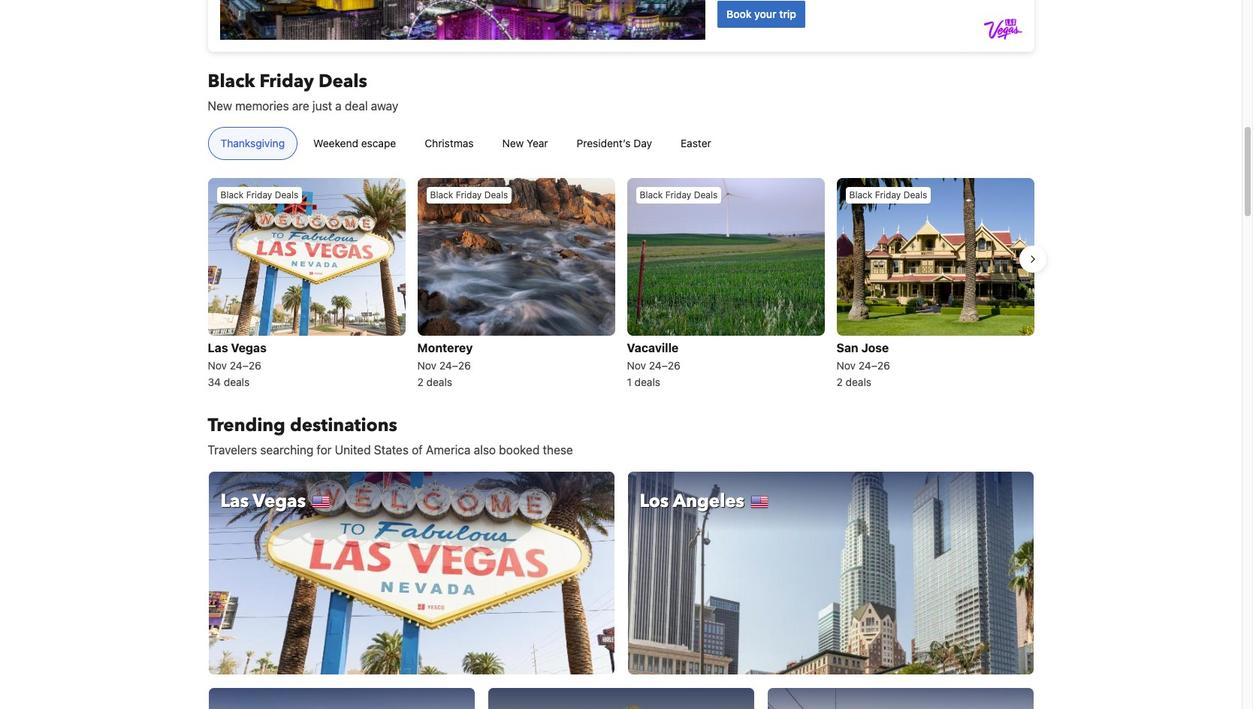 Task type: vqa. For each thing, say whether or not it's contained in the screenshot.
3rd 24–26 from left
yes



Task type: describe. For each thing, give the bounding box(es) containing it.
trending destinations travelers searching for united states of america also booked these
[[208, 414, 573, 457]]

jose
[[861, 341, 889, 355]]

34
[[208, 376, 221, 389]]

easter
[[681, 137, 711, 150]]

weekend
[[313, 137, 358, 150]]

deal
[[345, 99, 368, 113]]

san jose nov 24–26 2 deals
[[837, 341, 890, 389]]

24–26 inside las vegas nov 24–26 34 deals
[[230, 359, 261, 372]]

las for las vegas nov 24–26 34 deals
[[208, 341, 228, 355]]

a
[[335, 99, 342, 113]]

monterey
[[417, 341, 473, 355]]

travelers
[[208, 444, 257, 457]]

nov inside the vacaville nov 24–26 1 deals
[[627, 359, 646, 372]]

nov inside san jose nov 24–26 2 deals
[[837, 359, 856, 372]]

angeles
[[673, 489, 745, 514]]

black friday deals for vacaville
[[640, 189, 718, 201]]

president's
[[577, 137, 631, 150]]

new inside black friday deals new memories are just a deal away
[[208, 99, 232, 113]]

are
[[292, 99, 309, 113]]

las for las vegas
[[221, 489, 249, 514]]

christmas
[[425, 137, 474, 150]]

nov inside las vegas nov 24–26 34 deals
[[208, 359, 227, 372]]

deals for san jose
[[904, 189, 927, 201]]

2 inside san jose nov 24–26 2 deals
[[837, 376, 843, 389]]

las vegas
[[221, 489, 306, 514]]

deals for las vegas
[[275, 189, 298, 201]]

friday for monterey
[[456, 189, 482, 201]]

easter button
[[668, 127, 724, 160]]

black for san
[[849, 189, 872, 201]]

booked
[[499, 444, 540, 457]]

united
[[335, 444, 371, 457]]

deals inside black friday deals new memories are just a deal away
[[319, 69, 367, 94]]

year
[[527, 137, 548, 150]]

thanksgiving button
[[208, 127, 298, 160]]

these
[[543, 444, 573, 457]]

san
[[837, 341, 859, 355]]

america
[[426, 444, 471, 457]]

region containing las vegas
[[196, 172, 1046, 396]]

escape
[[361, 137, 396, 150]]

deals for monterey
[[484, 189, 508, 201]]

deals inside san jose nov 24–26 2 deals
[[846, 376, 872, 389]]

24–26 inside monterey nov 24–26 2 deals
[[439, 359, 471, 372]]

thanksgiving
[[221, 137, 285, 150]]

new year
[[502, 137, 548, 150]]

deals for vacaville
[[694, 189, 718, 201]]

los angeles
[[640, 489, 745, 514]]

trending
[[208, 414, 285, 438]]

vegas for las vegas
[[253, 489, 306, 514]]



Task type: locate. For each thing, give the bounding box(es) containing it.
day
[[634, 137, 652, 150]]

new
[[208, 99, 232, 113], [502, 137, 524, 150]]

1 black friday deals from the left
[[221, 189, 298, 201]]

destinations
[[290, 414, 397, 438]]

0 horizontal spatial new
[[208, 99, 232, 113]]

los angeles link
[[627, 471, 1034, 676]]

1 deals from the left
[[224, 376, 250, 389]]

black
[[208, 69, 255, 94], [221, 189, 244, 201], [430, 189, 453, 201], [640, 189, 663, 201], [849, 189, 872, 201]]

monterey nov 24–26 2 deals
[[417, 341, 473, 389]]

vegas
[[231, 341, 267, 355], [253, 489, 306, 514]]

las vegas link
[[208, 471, 615, 676]]

las vegas nov 24–26 34 deals
[[208, 341, 267, 389]]

1 horizontal spatial 2
[[837, 376, 843, 389]]

0 horizontal spatial 2
[[417, 376, 424, 389]]

2
[[417, 376, 424, 389], [837, 376, 843, 389]]

0 vertical spatial new
[[208, 99, 232, 113]]

deals inside the vacaville nov 24–26 1 deals
[[635, 376, 660, 389]]

vegas inside las vegas nov 24–26 34 deals
[[231, 341, 267, 355]]

president's day button
[[564, 127, 665, 160]]

24–26 inside san jose nov 24–26 2 deals
[[859, 359, 890, 372]]

vegas for las vegas nov 24–26 34 deals
[[231, 341, 267, 355]]

1 vertical spatial vegas
[[253, 489, 306, 514]]

nov up 34
[[208, 359, 227, 372]]

also
[[474, 444, 496, 457]]

friday inside black friday deals new memories are just a deal away
[[260, 69, 314, 94]]

deals right 1
[[635, 376, 660, 389]]

friday for san jose
[[875, 189, 901, 201]]

searching
[[260, 444, 313, 457]]

deals inside monterey nov 24–26 2 deals
[[426, 376, 452, 389]]

deals down san
[[846, 376, 872, 389]]

1 2 from the left
[[417, 376, 424, 389]]

memories
[[235, 99, 289, 113]]

1 nov from the left
[[208, 359, 227, 372]]

2 deals from the left
[[426, 376, 452, 389]]

las down 'travelers'
[[221, 489, 249, 514]]

2 down monterey in the left of the page
[[417, 376, 424, 389]]

black for las
[[221, 189, 244, 201]]

black inside black friday deals new memories are just a deal away
[[208, 69, 255, 94]]

24–26 up trending
[[230, 359, 261, 372]]

friday for vacaville
[[665, 189, 691, 201]]

new left year
[[502, 137, 524, 150]]

las
[[208, 341, 228, 355], [221, 489, 249, 514]]

3 black friday deals from the left
[[640, 189, 718, 201]]

new year button
[[490, 127, 561, 160]]

2 nov from the left
[[417, 359, 437, 372]]

los
[[640, 489, 669, 514]]

tab list
[[196, 127, 736, 161]]

new inside "button"
[[502, 137, 524, 150]]

1 horizontal spatial new
[[502, 137, 524, 150]]

black friday deals
[[221, 189, 298, 201], [430, 189, 508, 201], [640, 189, 718, 201], [849, 189, 927, 201]]

3 nov from the left
[[627, 359, 646, 372]]

1 vertical spatial new
[[502, 137, 524, 150]]

2 inside monterey nov 24–26 2 deals
[[417, 376, 424, 389]]

friday for las vegas
[[246, 189, 272, 201]]

4 nov from the left
[[837, 359, 856, 372]]

deals
[[224, 376, 250, 389], [426, 376, 452, 389], [635, 376, 660, 389], [846, 376, 872, 389]]

black for vacaville
[[640, 189, 663, 201]]

nov
[[208, 359, 227, 372], [417, 359, 437, 372], [627, 359, 646, 372], [837, 359, 856, 372]]

las inside las vegas nov 24–26 34 deals
[[208, 341, 228, 355]]

2 black friday deals from the left
[[430, 189, 508, 201]]

black friday deals for monterey
[[430, 189, 508, 201]]

deals right 34
[[224, 376, 250, 389]]

vegas inside las vegas link
[[253, 489, 306, 514]]

2 2 from the left
[[837, 376, 843, 389]]

2 24–26 from the left
[[439, 359, 471, 372]]

president's day
[[577, 137, 652, 150]]

0 vertical spatial las
[[208, 341, 228, 355]]

1 vertical spatial las
[[221, 489, 249, 514]]

24–26 down monterey in the left of the page
[[439, 359, 471, 372]]

deals down monterey in the left of the page
[[426, 376, 452, 389]]

nov inside monterey nov 24–26 2 deals
[[417, 359, 437, 372]]

vacaville nov 24–26 1 deals
[[627, 341, 681, 389]]

weekend escape
[[313, 137, 396, 150]]

1
[[627, 376, 632, 389]]

4 deals from the left
[[846, 376, 872, 389]]

2 down san
[[837, 376, 843, 389]]

black friday deals new memories are just a deal away
[[208, 69, 398, 113]]

away
[[371, 99, 398, 113]]

for
[[317, 444, 332, 457]]

0 vertical spatial vegas
[[231, 341, 267, 355]]

4 black friday deals from the left
[[849, 189, 927, 201]]

deals inside las vegas nov 24–26 34 deals
[[224, 376, 250, 389]]

black friday deals for san jose
[[849, 189, 927, 201]]

of
[[412, 444, 423, 457]]

1 24–26 from the left
[[230, 359, 261, 372]]

24–26 inside the vacaville nov 24–26 1 deals
[[649, 359, 681, 372]]

nov up 1
[[627, 359, 646, 372]]

new left memories
[[208, 99, 232, 113]]

friday
[[260, 69, 314, 94], [246, 189, 272, 201], [456, 189, 482, 201], [665, 189, 691, 201], [875, 189, 901, 201]]

4 24–26 from the left
[[859, 359, 890, 372]]

vacaville
[[627, 341, 679, 355]]

states
[[374, 444, 409, 457]]

tab list containing thanksgiving
[[196, 127, 736, 161]]

region
[[196, 172, 1046, 396]]

deals
[[319, 69, 367, 94], [275, 189, 298, 201], [484, 189, 508, 201], [694, 189, 718, 201], [904, 189, 927, 201]]

24–26 down jose
[[859, 359, 890, 372]]

black for monterey
[[430, 189, 453, 201]]

nov down monterey in the left of the page
[[417, 359, 437, 372]]

weekend escape button
[[301, 127, 409, 160]]

black friday deals for las vegas
[[221, 189, 298, 201]]

nov down san
[[837, 359, 856, 372]]

3 24–26 from the left
[[649, 359, 681, 372]]

24–26
[[230, 359, 261, 372], [439, 359, 471, 372], [649, 359, 681, 372], [859, 359, 890, 372]]

christmas button
[[412, 127, 487, 160]]

3 deals from the left
[[635, 376, 660, 389]]

24–26 down vacaville
[[649, 359, 681, 372]]

las up 34
[[208, 341, 228, 355]]

just
[[312, 99, 332, 113]]



